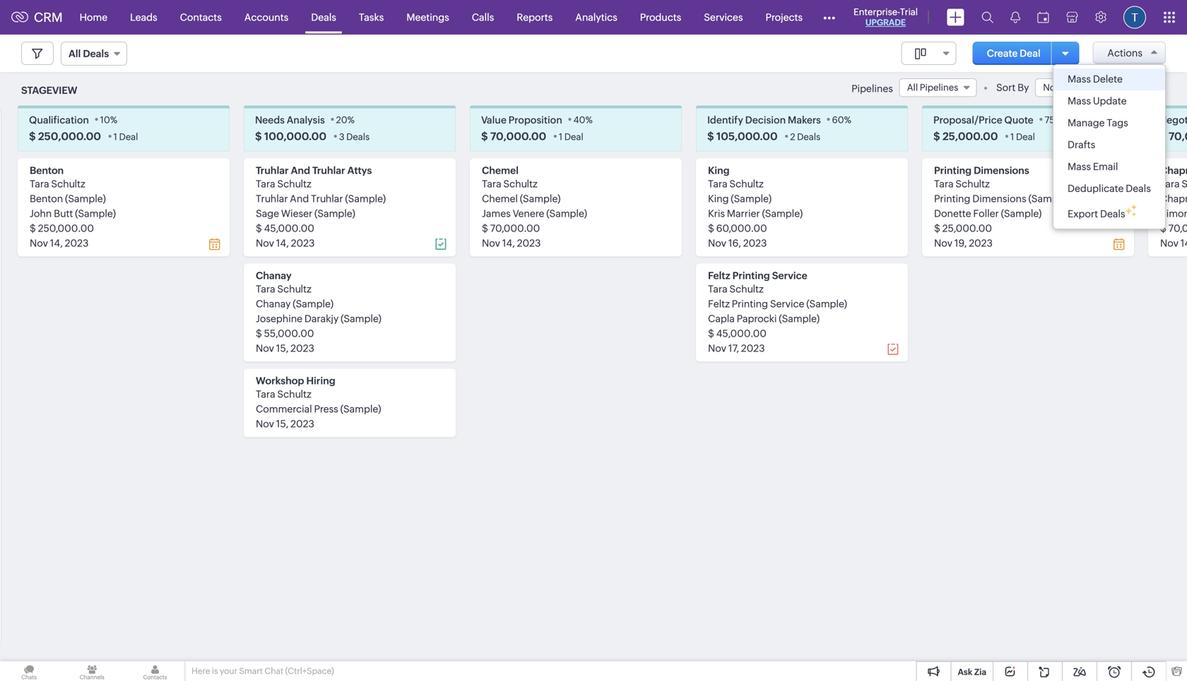 Task type: describe. For each thing, give the bounding box(es) containing it.
tara inside chapm tara s chapm simon $ 70,0 nov 14
[[1160, 178, 1180, 190]]

1 benton from the top
[[30, 165, 64, 176]]

printing down $ 25,000.00
[[934, 165, 972, 176]]

truhlar and truhlar attys tara schultz truhlar and truhlar (sample) sage wieser (sample) $ 45,000.00 nov 14, 2023
[[256, 165, 386, 249]]

contacts
[[180, 12, 222, 23]]

leads link
[[119, 0, 169, 34]]

45,000.00 inside feltz printing service tara schultz feltz printing service (sample) capla paprocki (sample) $ 45,000.00 nov 17, 2023
[[716, 328, 767, 339]]

mass for mass update
[[1068, 95, 1091, 107]]

identify decision makers
[[707, 114, 821, 126]]

all for all deals
[[69, 48, 81, 59]]

mass update
[[1068, 95, 1127, 107]]

2 king from the top
[[708, 193, 729, 204]]

2 chemel from the top
[[482, 193, 518, 204]]

home
[[80, 12, 108, 23]]

1 25,000.00 from the top
[[943, 130, 998, 143]]

75
[[1045, 115, 1055, 125]]

signals element
[[1002, 0, 1029, 35]]

tara inside chemel tara schultz chemel (sample) james venere (sample) $ 70,000.00 nov 14, 2023
[[482, 178, 501, 190]]

needs analysis
[[255, 114, 325, 126]]

workshop hiring tara schultz commercial press (sample) nov 15, 2023
[[256, 375, 381, 430]]

negot $ 70,0
[[1160, 114, 1187, 143]]

proposition
[[509, 114, 562, 126]]

1 deal for 250,000.00
[[114, 132, 138, 142]]

0 vertical spatial service
[[772, 270, 807, 281]]

All Deals field
[[61, 42, 127, 66]]

schultz inside truhlar and truhlar attys tara schultz truhlar and truhlar (sample) sage wieser (sample) $ 45,000.00 nov 14, 2023
[[277, 178, 311, 190]]

negot
[[1160, 114, 1187, 126]]

contacts link
[[169, 0, 233, 34]]

wieser
[[281, 208, 313, 219]]

printing down the 16,
[[733, 270, 770, 281]]

truhlar and truhlar attys link
[[256, 165, 372, 176]]

17,
[[728, 343, 739, 354]]

actions
[[1108, 47, 1143, 59]]

manage
[[1068, 117, 1105, 129]]

chanay tara schultz chanay (sample) josephine darakjy (sample) $ 55,000.00 nov 15, 2023
[[256, 270, 382, 354]]

tara inside the chanay tara schultz chanay (sample) josephine darakjy (sample) $ 55,000.00 nov 15, 2023
[[256, 284, 275, 295]]

schultz inside feltz printing service tara schultz feltz printing service (sample) capla paprocki (sample) $ 45,000.00 nov 17, 2023
[[730, 284, 764, 295]]

schultz inside printing dimensions tara schultz printing dimensions (sample) donette foller (sample) $ 25,000.00 nov 19, 2023
[[956, 178, 990, 190]]

25,000.00 inside printing dimensions tara schultz printing dimensions (sample) donette foller (sample) $ 25,000.00 nov 19, 2023
[[942, 223, 992, 234]]

1 chemel from the top
[[482, 165, 519, 176]]

darakjy
[[305, 313, 339, 325]]

export deals
[[1068, 208, 1125, 220]]

mass delete link
[[1054, 69, 1165, 90]]

$ 25,000.00
[[934, 130, 998, 143]]

% for $ 70,000.00
[[585, 115, 593, 125]]

contacts image
[[126, 662, 184, 682]]

deduplicate
[[1068, 183, 1124, 194]]

mass for mass delete
[[1068, 73, 1091, 85]]

45,000.00 inside truhlar and truhlar attys tara schultz truhlar and truhlar (sample) sage wieser (sample) $ 45,000.00 nov 14, 2023
[[264, 223, 314, 234]]

% for $ 25,000.00
[[1055, 115, 1062, 125]]

marrier
[[727, 208, 760, 219]]

(ctrl+space)
[[285, 667, 334, 677]]

calendar image
[[1037, 12, 1049, 23]]

2023 inside the chanay tara schultz chanay (sample) josephine darakjy (sample) $ 55,000.00 nov 15, 2023
[[291, 343, 314, 354]]

upgrade
[[866, 18, 906, 27]]

nov inside 'king tara schultz king (sample) kris marrier (sample) $ 60,000.00 nov 16, 2023'
[[708, 238, 726, 249]]

truhlar up sage
[[256, 193, 288, 204]]

Other Modules field
[[814, 6, 845, 29]]

pipelines inside field
[[920, 82, 958, 93]]

60 %
[[832, 115, 851, 125]]

14
[[1181, 238, 1187, 249]]

deals for 2 deals
[[797, 132, 821, 142]]

(sample) right marrier
[[762, 208, 803, 219]]

$ 100,000.00
[[255, 130, 327, 143]]

commercial
[[256, 404, 312, 415]]

leads
[[130, 12, 157, 23]]

size image
[[915, 47, 926, 60]]

1 70,000.00 from the top
[[490, 130, 546, 143]]

reports link
[[505, 0, 564, 34]]

1 chanay from the top
[[256, 270, 292, 281]]

sage
[[256, 208, 279, 219]]

% for $ 250,000.00
[[110, 115, 117, 125]]

deduplicate deals
[[1068, 183, 1151, 194]]

all pipelines
[[907, 82, 958, 93]]

1 vertical spatial and
[[290, 193, 309, 204]]

None field
[[1035, 78, 1085, 97]]

home link
[[68, 0, 119, 34]]

products
[[640, 12, 681, 23]]

(sample) down feltz printing service (sample) link
[[779, 313, 820, 325]]

here is your smart chat (ctrl+space)
[[192, 667, 334, 677]]

250,000.00 inside benton tara schultz benton (sample) john butt (sample) $ 250,000.00 nov 14, 2023
[[38, 223, 94, 234]]

deals for 3 deals
[[346, 132, 370, 142]]

deal for $ 70,000.00
[[564, 132, 583, 142]]

$ inside negot $ 70,0
[[1160, 130, 1166, 143]]

tara inside benton tara schultz benton (sample) john butt (sample) $ 250,000.00 nov 14, 2023
[[30, 178, 49, 190]]

create deal button
[[973, 42, 1055, 65]]

manage tags
[[1068, 117, 1128, 129]]

capla
[[708, 313, 735, 325]]

2 deals
[[790, 132, 821, 142]]

manage tags link
[[1054, 112, 1165, 134]]

(sample) up john butt (sample) 'link'
[[65, 193, 106, 204]]

$ 105,000.00
[[707, 130, 778, 143]]

nov inside workshop hiring tara schultz commercial press (sample) nov 15, 2023
[[256, 419, 274, 430]]

signals image
[[1011, 11, 1020, 23]]

2 chapm from the top
[[1160, 193, 1187, 204]]

1 vertical spatial service
[[770, 298, 804, 310]]

nov inside chemel tara schultz chemel (sample) james venere (sample) $ 70,000.00 nov 14, 2023
[[482, 238, 500, 249]]

55,000.00
[[264, 328, 314, 339]]

none
[[1043, 82, 1066, 93]]

3 deals
[[339, 132, 370, 142]]

josephine darakjy (sample) link
[[256, 313, 382, 325]]

0 vertical spatial dimensions
[[974, 165, 1029, 176]]

70,0 inside chapm tara s chapm simon $ 70,0 nov 14
[[1169, 223, 1187, 234]]

john
[[30, 208, 52, 219]]

mass for mass email
[[1068, 161, 1091, 172]]

deals link
[[300, 0, 348, 34]]

sort
[[996, 82, 1016, 93]]

20 %
[[336, 115, 355, 125]]

by
[[1018, 82, 1029, 93]]

100,000.00
[[264, 130, 327, 143]]

$ inside truhlar and truhlar attys tara schultz truhlar and truhlar (sample) sage wieser (sample) $ 45,000.00 nov 14, 2023
[[256, 223, 262, 234]]

(sample) up the capla paprocki (sample) link
[[806, 298, 847, 310]]

1 feltz from the top
[[708, 270, 730, 281]]

services link
[[693, 0, 754, 34]]

14, for chemel tara schultz chemel (sample) james venere (sample) $ 70,000.00 nov 14, 2023
[[502, 238, 515, 249]]

$ 250,000.00
[[29, 130, 101, 143]]

king link
[[708, 165, 730, 176]]

40
[[573, 115, 585, 125]]

analysis
[[287, 114, 325, 126]]

sage wieser (sample) link
[[256, 208, 355, 219]]

chat
[[265, 667, 283, 677]]

3
[[339, 132, 345, 142]]

is
[[212, 667, 218, 677]]

trial
[[900, 7, 918, 17]]

calls
[[472, 12, 494, 23]]

tara inside 'king tara schultz king (sample) kris marrier (sample) $ 60,000.00 nov 16, 2023'
[[708, 178, 728, 190]]

ask zia
[[958, 668, 987, 678]]

king (sample) link
[[708, 193, 772, 204]]

proposal/price quote
[[934, 114, 1034, 126]]

$ down value on the left
[[481, 130, 488, 143]]

(sample) up james venere (sample) link
[[520, 193, 561, 204]]

2 benton from the top
[[30, 193, 63, 204]]

s
[[1182, 178, 1187, 190]]

(sample) right venere
[[546, 208, 587, 219]]

schultz inside chemel tara schultz chemel (sample) james venere (sample) $ 70,000.00 nov 14, 2023
[[503, 178, 538, 190]]

zia
[[974, 668, 987, 678]]

proposal/price
[[934, 114, 1003, 126]]

1 for $ 70,000.00
[[559, 132, 563, 142]]

decision
[[745, 114, 786, 126]]

(sample) up kris marrier (sample) link
[[731, 193, 772, 204]]

$ inside chapm tara s chapm simon $ 70,0 nov 14
[[1160, 223, 1167, 234]]

donette foller (sample) link
[[934, 208, 1042, 219]]

analytics link
[[564, 0, 629, 34]]

stageview
[[21, 85, 77, 96]]

2 chanay from the top
[[256, 298, 291, 310]]

create menu image
[[947, 9, 965, 26]]

profile image
[[1124, 6, 1146, 29]]

james
[[482, 208, 511, 219]]

2023 inside feltz printing service tara schultz feltz printing service (sample) capla paprocki (sample) $ 45,000.00 nov 17, 2023
[[741, 343, 765, 354]]

projects
[[766, 12, 803, 23]]

donette
[[934, 208, 971, 219]]

1 chapm from the top
[[1160, 165, 1187, 176]]

feltz printing service link
[[708, 270, 807, 281]]

105,000.00
[[717, 130, 778, 143]]

kris marrier (sample) link
[[708, 208, 803, 219]]

smart
[[239, 667, 263, 677]]

products link
[[629, 0, 693, 34]]

1 vertical spatial dimensions
[[973, 193, 1027, 204]]

deals for export deals
[[1100, 208, 1125, 220]]

drafts link
[[1054, 134, 1165, 156]]

1 chapm link from the top
[[1160, 165, 1187, 176]]

$ down proposal/price
[[934, 130, 940, 143]]



Task type: locate. For each thing, give the bounding box(es) containing it.
2023 inside workshop hiring tara schultz commercial press (sample) nov 15, 2023
[[291, 419, 314, 430]]

2 horizontal spatial 1
[[1011, 132, 1014, 142]]

nov inside printing dimensions tara schultz printing dimensions (sample) donette foller (sample) $ 25,000.00 nov 19, 2023
[[934, 238, 953, 249]]

schultz up chemel (sample) link
[[503, 178, 538, 190]]

2 mass from the top
[[1068, 95, 1091, 107]]

create deal
[[987, 48, 1041, 59]]

1 horizontal spatial pipelines
[[920, 82, 958, 93]]

mass up manage
[[1068, 95, 1091, 107]]

1 vertical spatial 25,000.00
[[942, 223, 992, 234]]

your
[[220, 667, 237, 677]]

pipelines
[[920, 82, 958, 93], [852, 83, 893, 94]]

1 king from the top
[[708, 165, 730, 176]]

%
[[110, 115, 117, 125], [347, 115, 355, 125], [585, 115, 593, 125], [844, 115, 851, 125], [1055, 115, 1062, 125]]

0 vertical spatial feltz
[[708, 270, 730, 281]]

deal inside button
[[1020, 48, 1041, 59]]

(sample) right darakjy
[[341, 313, 382, 325]]

1 horizontal spatial 1
[[559, 132, 563, 142]]

deals down the home
[[83, 48, 109, 59]]

% for $ 105,000.00
[[844, 115, 851, 125]]

70,000.00 inside chemel tara schultz chemel (sample) james venere (sample) $ 70,000.00 nov 14, 2023
[[490, 223, 540, 234]]

1 down quote
[[1011, 132, 1014, 142]]

1 vertical spatial benton
[[30, 193, 63, 204]]

deals left tasks link on the left of page
[[311, 12, 336, 23]]

(sample) up josephine darakjy (sample) link
[[293, 298, 334, 310]]

2 70,0 from the top
[[1169, 223, 1187, 234]]

chanay (sample) link
[[256, 298, 334, 310]]

$ down simon link
[[1160, 223, 1167, 234]]

1 vertical spatial 45,000.00
[[716, 328, 767, 339]]

1 vertical spatial 70,0
[[1169, 223, 1187, 234]]

25,000.00 down proposal/price
[[943, 130, 998, 143]]

(sample) down benton (sample) link
[[75, 208, 116, 219]]

3 14, from the left
[[502, 238, 515, 249]]

needs
[[255, 114, 285, 126]]

1 deal down the 40
[[559, 132, 583, 142]]

qualification
[[29, 114, 89, 126]]

calls link
[[461, 0, 505, 34]]

1 for $ 250,000.00
[[114, 132, 117, 142]]

45,000.00 down wieser
[[264, 223, 314, 234]]

0 vertical spatial 70,0
[[1169, 130, 1187, 143]]

tara down workshop
[[256, 389, 275, 400]]

chats image
[[0, 662, 58, 682]]

printing up donette
[[934, 193, 971, 204]]

tasks
[[359, 12, 384, 23]]

printing dimensions link
[[934, 165, 1029, 176]]

1 vertical spatial chapm link
[[1160, 193, 1187, 204]]

chapm link
[[1160, 165, 1187, 176], [1160, 193, 1187, 204]]

19,
[[955, 238, 967, 249]]

paprocki
[[737, 313, 777, 325]]

dimensions up printing dimensions (sample) link
[[974, 165, 1029, 176]]

chemel
[[482, 165, 519, 176], [482, 193, 518, 204]]

14, inside benton tara schultz benton (sample) john butt (sample) $ 250,000.00 nov 14, 2023
[[50, 238, 63, 249]]

14, for benton tara schultz benton (sample) john butt (sample) $ 250,000.00 nov 14, 2023
[[50, 238, 63, 249]]

2023 inside truhlar and truhlar attys tara schultz truhlar and truhlar (sample) sage wieser (sample) $ 45,000.00 nov 14, 2023
[[291, 238, 315, 249]]

None field
[[902, 42, 957, 65]]

1 horizontal spatial 14,
[[276, 238, 289, 249]]

0 horizontal spatial 1 deal
[[114, 132, 138, 142]]

printing
[[934, 165, 972, 176], [934, 193, 971, 204], [733, 270, 770, 281], [732, 298, 768, 310]]

(sample) down attys
[[345, 193, 386, 204]]

0 horizontal spatial pipelines
[[852, 83, 893, 94]]

1
[[114, 132, 117, 142], [559, 132, 563, 142], [1011, 132, 1014, 142]]

crm
[[34, 10, 63, 25]]

tara inside truhlar and truhlar attys tara schultz truhlar and truhlar (sample) sage wieser (sample) $ 45,000.00 nov 14, 2023
[[256, 178, 275, 190]]

venere
[[513, 208, 544, 219]]

70,000.00 down value proposition at the top left of the page
[[490, 130, 546, 143]]

1 vertical spatial feltz
[[708, 298, 730, 310]]

1 deal for 70,000.00
[[559, 132, 583, 142]]

nov down john
[[30, 238, 48, 249]]

% for $ 100,000.00
[[347, 115, 355, 125]]

schultz inside workshop hiring tara schultz commercial press (sample) nov 15, 2023
[[277, 389, 311, 400]]

5 % from the left
[[1055, 115, 1062, 125]]

% up 3 deals
[[347, 115, 355, 125]]

profile element
[[1115, 0, 1155, 34]]

2 14, from the left
[[276, 238, 289, 249]]

deals for deduplicate deals
[[1126, 183, 1151, 194]]

deal down the 40
[[564, 132, 583, 142]]

services
[[704, 12, 743, 23]]

$ down kris at right top
[[708, 223, 714, 234]]

mass email
[[1068, 161, 1118, 172]]

% right proposition
[[585, 115, 593, 125]]

$ down identify
[[707, 130, 714, 143]]

tara inside feltz printing service tara schultz feltz printing service (sample) capla paprocki (sample) $ 45,000.00 nov 17, 2023
[[708, 284, 728, 295]]

10
[[100, 115, 110, 125]]

14, inside truhlar and truhlar attys tara schultz truhlar and truhlar (sample) sage wieser (sample) $ 45,000.00 nov 14, 2023
[[276, 238, 289, 249]]

(sample)
[[65, 193, 106, 204], [345, 193, 386, 204], [520, 193, 561, 204], [731, 193, 772, 204], [1029, 193, 1069, 204], [75, 208, 116, 219], [315, 208, 355, 219], [546, 208, 587, 219], [762, 208, 803, 219], [1001, 208, 1042, 219], [293, 298, 334, 310], [806, 298, 847, 310], [341, 313, 382, 325], [779, 313, 820, 325], [340, 404, 381, 415]]

4 % from the left
[[844, 115, 851, 125]]

2 feltz from the top
[[708, 298, 730, 310]]

1 % from the left
[[110, 115, 117, 125]]

25,000.00 up '19,' on the top of page
[[942, 223, 992, 234]]

1 vertical spatial chapm
[[1160, 193, 1187, 204]]

1 deal for 25,000.00
[[1011, 132, 1035, 142]]

14, down james
[[502, 238, 515, 249]]

benton up benton (sample) link
[[30, 165, 64, 176]]

king up kris at right top
[[708, 193, 729, 204]]

here
[[192, 667, 210, 677]]

service up feltz printing service (sample) link
[[772, 270, 807, 281]]

15, inside workshop hiring tara schultz commercial press (sample) nov 15, 2023
[[276, 419, 289, 430]]

makers
[[788, 114, 821, 126]]

schultz
[[51, 178, 85, 190], [277, 178, 311, 190], [503, 178, 538, 190], [730, 178, 764, 190], [956, 178, 990, 190], [277, 284, 311, 295], [730, 284, 764, 295], [277, 389, 311, 400]]

deal right '$ 250,000.00'
[[119, 132, 138, 142]]

deal for $ 25,000.00
[[1016, 132, 1035, 142]]

45,000.00
[[264, 223, 314, 234], [716, 328, 767, 339]]

schultz inside benton tara schultz benton (sample) john butt (sample) $ 250,000.00 nov 14, 2023
[[51, 178, 85, 190]]

1 deal down the 10 %
[[114, 132, 138, 142]]

2 250,000.00 from the top
[[38, 223, 94, 234]]

1 vertical spatial all
[[907, 82, 918, 93]]

tara down king link
[[708, 178, 728, 190]]

1 mass from the top
[[1068, 73, 1091, 85]]

schultz inside 'king tara schultz king (sample) kris marrier (sample) $ 60,000.00 nov 16, 2023'
[[730, 178, 764, 190]]

14, inside chemel tara schultz chemel (sample) james venere (sample) $ 70,000.00 nov 14, 2023
[[502, 238, 515, 249]]

all
[[69, 48, 81, 59], [907, 82, 918, 93]]

2
[[790, 132, 795, 142]]

15, down 55,000.00
[[276, 343, 289, 354]]

250,000.00 down qualification
[[38, 130, 101, 143]]

2 1 from the left
[[559, 132, 563, 142]]

all down size image
[[907, 82, 918, 93]]

0 vertical spatial benton
[[30, 165, 64, 176]]

3 1 deal from the left
[[1011, 132, 1035, 142]]

benton up john
[[30, 193, 63, 204]]

schultz up chanay (sample) link
[[277, 284, 311, 295]]

$ down james
[[482, 223, 488, 234]]

and
[[291, 165, 310, 176], [290, 193, 309, 204]]

1 1 deal from the left
[[114, 132, 138, 142]]

0 vertical spatial chanay
[[256, 270, 292, 281]]

3 mass from the top
[[1068, 161, 1091, 172]]

capla paprocki (sample) link
[[708, 313, 820, 325]]

chapm tara s chapm simon $ 70,0 nov 14
[[1160, 165, 1187, 249]]

quote
[[1005, 114, 1034, 126]]

1 vertical spatial chanay
[[256, 298, 291, 310]]

all down the home
[[69, 48, 81, 59]]

2 horizontal spatial 14,
[[502, 238, 515, 249]]

tara down chemel link
[[482, 178, 501, 190]]

tara
[[30, 178, 49, 190], [256, 178, 275, 190], [482, 178, 501, 190], [708, 178, 728, 190], [934, 178, 954, 190], [1160, 178, 1180, 190], [256, 284, 275, 295], [708, 284, 728, 295], [256, 389, 275, 400]]

$ inside printing dimensions tara schultz printing dimensions (sample) donette foller (sample) $ 25,000.00 nov 19, 2023
[[934, 223, 940, 234]]

hiring
[[306, 375, 335, 387]]

butt
[[54, 208, 73, 219]]

export
[[1068, 208, 1098, 220]]

printing up paprocki
[[732, 298, 768, 310]]

$ down josephine
[[256, 328, 262, 339]]

chanay up josephine
[[256, 298, 291, 310]]

1 vertical spatial chemel
[[482, 193, 518, 204]]

nov inside truhlar and truhlar attys tara schultz truhlar and truhlar (sample) sage wieser (sample) $ 45,000.00 nov 14, 2023
[[256, 238, 274, 249]]

search element
[[973, 0, 1002, 35]]

commercial press (sample) link
[[256, 404, 381, 415]]

$ down capla
[[708, 328, 714, 339]]

$ down needs
[[255, 130, 262, 143]]

$ inside benton tara schultz benton (sample) john butt (sample) $ 250,000.00 nov 14, 2023
[[30, 223, 36, 234]]

0 vertical spatial 45,000.00
[[264, 223, 314, 234]]

truhlar up sage wieser (sample) link
[[311, 193, 343, 204]]

benton (sample) link
[[30, 193, 106, 204]]

2023 right 17,
[[741, 343, 765, 354]]

$ down negot
[[1160, 130, 1166, 143]]

tara inside printing dimensions tara schultz printing dimensions (sample) donette foller (sample) $ 25,000.00 nov 19, 2023
[[934, 178, 954, 190]]

foller
[[973, 208, 999, 219]]

1 70,0 from the top
[[1169, 130, 1187, 143]]

0 vertical spatial 15,
[[276, 343, 289, 354]]

nov
[[30, 238, 48, 249], [256, 238, 274, 249], [482, 238, 500, 249], [708, 238, 726, 249], [934, 238, 953, 249], [1160, 238, 1179, 249], [256, 343, 274, 354], [708, 343, 726, 354], [256, 419, 274, 430]]

0 vertical spatial 250,000.00
[[38, 130, 101, 143]]

deals inside "link"
[[311, 12, 336, 23]]

15, inside the chanay tara schultz chanay (sample) josephine darakjy (sample) $ 55,000.00 nov 15, 2023
[[276, 343, 289, 354]]

value proposition
[[481, 114, 562, 126]]

$ down donette
[[934, 223, 940, 234]]

2023
[[65, 238, 89, 249], [291, 238, 315, 249], [517, 238, 541, 249], [743, 238, 767, 249], [969, 238, 993, 249], [291, 343, 314, 354], [741, 343, 765, 354], [291, 419, 314, 430]]

2023 right '19,' on the top of page
[[969, 238, 993, 249]]

15, down commercial
[[276, 419, 289, 430]]

josephine
[[256, 313, 303, 325]]

16,
[[728, 238, 741, 249]]

% right qualification
[[110, 115, 117, 125]]

% left manage
[[1055, 115, 1062, 125]]

2023 down john butt (sample) 'link'
[[65, 238, 89, 249]]

2023 inside benton tara schultz benton (sample) john butt (sample) $ 250,000.00 nov 14, 2023
[[65, 238, 89, 249]]

2 horizontal spatial 1 deal
[[1011, 132, 1035, 142]]

nov inside chapm tara s chapm simon $ 70,0 nov 14
[[1160, 238, 1179, 249]]

deals for all deals
[[83, 48, 109, 59]]

mass email link
[[1054, 156, 1165, 178]]

2023 down 55,000.00
[[291, 343, 314, 354]]

chanay up chanay (sample) link
[[256, 270, 292, 281]]

search image
[[982, 11, 994, 23]]

$ inside the chanay tara schultz chanay (sample) josephine darakjy (sample) $ 55,000.00 nov 15, 2023
[[256, 328, 262, 339]]

0 vertical spatial king
[[708, 165, 730, 176]]

feltz
[[708, 270, 730, 281], [708, 298, 730, 310]]

tasks link
[[348, 0, 395, 34]]

70,0 down negot
[[1169, 130, 1187, 143]]

1 for $ 25,000.00
[[1011, 132, 1014, 142]]

deal for $ 250,000.00
[[119, 132, 138, 142]]

and down the 100,000.00
[[291, 165, 310, 176]]

250,000.00
[[38, 130, 101, 143], [38, 223, 94, 234]]

(sample) right press
[[340, 404, 381, 415]]

0 vertical spatial all
[[69, 48, 81, 59]]

60,000.00
[[716, 223, 767, 234]]

0 vertical spatial and
[[291, 165, 310, 176]]

1 vertical spatial 250,000.00
[[38, 223, 94, 234]]

1 horizontal spatial 45,000.00
[[716, 328, 767, 339]]

1 horizontal spatial 1 deal
[[559, 132, 583, 142]]

and up wieser
[[290, 193, 309, 204]]

45,000.00 up 17,
[[716, 328, 767, 339]]

3 % from the left
[[585, 115, 593, 125]]

2 vertical spatial mass
[[1068, 161, 1091, 172]]

1 horizontal spatial all
[[907, 82, 918, 93]]

all deals
[[69, 48, 109, 59]]

0 horizontal spatial all
[[69, 48, 81, 59]]

schultz up king (sample) link
[[730, 178, 764, 190]]

create menu element
[[938, 0, 973, 34]]

accounts link
[[233, 0, 300, 34]]

2 25,000.00 from the top
[[942, 223, 992, 234]]

meetings
[[407, 12, 449, 23]]

schultz inside the chanay tara schultz chanay (sample) josephine darakjy (sample) $ 55,000.00 nov 15, 2023
[[277, 284, 311, 295]]

tara inside workshop hiring tara schultz commercial press (sample) nov 15, 2023
[[256, 389, 275, 400]]

70,0
[[1169, 130, 1187, 143], [1169, 223, 1187, 234]]

60
[[832, 115, 844, 125]]

2023 inside chemel tara schultz chemel (sample) james venere (sample) $ 70,000.00 nov 14, 2023
[[517, 238, 541, 249]]

1 deal down quote
[[1011, 132, 1035, 142]]

benton
[[30, 165, 64, 176], [30, 193, 63, 204]]

70,000.00 down venere
[[490, 223, 540, 234]]

nov inside benton tara schultz benton (sample) john butt (sample) $ 250,000.00 nov 14, 2023
[[30, 238, 48, 249]]

accounts
[[244, 12, 289, 23]]

simon
[[1160, 208, 1187, 219]]

14, down butt
[[50, 238, 63, 249]]

feltz down the 16,
[[708, 270, 730, 281]]

delete
[[1093, 73, 1123, 85]]

all for all pipelines
[[907, 82, 918, 93]]

tara up capla
[[708, 284, 728, 295]]

(sample) inside workshop hiring tara schultz commercial press (sample) nov 15, 2023
[[340, 404, 381, 415]]

workshop hiring link
[[256, 375, 335, 387]]

$
[[29, 130, 36, 143], [255, 130, 262, 143], [481, 130, 488, 143], [707, 130, 714, 143], [934, 130, 940, 143], [1160, 130, 1166, 143], [30, 223, 36, 234], [256, 223, 262, 234], [482, 223, 488, 234], [708, 223, 714, 234], [934, 223, 940, 234], [1160, 223, 1167, 234], [256, 328, 262, 339], [708, 328, 714, 339]]

chemel up chemel (sample) link
[[482, 165, 519, 176]]

tara up donette
[[934, 178, 954, 190]]

1 250,000.00 from the top
[[38, 130, 101, 143]]

service up the capla paprocki (sample) link
[[770, 298, 804, 310]]

king
[[708, 165, 730, 176], [708, 193, 729, 204]]

feltz up capla
[[708, 298, 730, 310]]

truhlar and truhlar (sample) link
[[256, 193, 386, 204]]

chemel up james
[[482, 193, 518, 204]]

chapm link up s
[[1160, 165, 1187, 176]]

0 vertical spatial chapm link
[[1160, 165, 1187, 176]]

2 70,000.00 from the top
[[490, 223, 540, 234]]

0 vertical spatial chapm
[[1160, 165, 1187, 176]]

truhlar down $ 100,000.00 on the top of the page
[[256, 165, 289, 176]]

schultz down truhlar and truhlar attys link
[[277, 178, 311, 190]]

update
[[1093, 95, 1127, 107]]

(sample) down printing dimensions (sample) link
[[1001, 208, 1042, 219]]

2 % from the left
[[347, 115, 355, 125]]

deals inside all deals field
[[83, 48, 109, 59]]

nov inside feltz printing service tara schultz feltz printing service (sample) capla paprocki (sample) $ 45,000.00 nov 17, 2023
[[708, 343, 726, 354]]

14, down wieser
[[276, 238, 289, 249]]

$ inside 'king tara schultz king (sample) kris marrier (sample) $ 60,000.00 nov 16, 2023'
[[708, 223, 714, 234]]

2023 inside printing dimensions tara schultz printing dimensions (sample) donette foller (sample) $ 25,000.00 nov 19, 2023
[[969, 238, 993, 249]]

(sample) up export
[[1029, 193, 1069, 204]]

truhlar
[[256, 165, 289, 176], [312, 165, 345, 176], [256, 193, 288, 204], [311, 193, 343, 204]]

nov inside the chanay tara schultz chanay (sample) josephine darakjy (sample) $ 55,000.00 nov 15, 2023
[[256, 343, 274, 354]]

1 vertical spatial mass
[[1068, 95, 1091, 107]]

2 15, from the top
[[276, 419, 289, 430]]

All Pipelines field
[[899, 78, 977, 97]]

deal right create
[[1020, 48, 1041, 59]]

$ down qualification
[[29, 130, 36, 143]]

nov left 14
[[1160, 238, 1179, 249]]

0 horizontal spatial 45,000.00
[[264, 223, 314, 234]]

simon link
[[1160, 208, 1187, 219]]

2 1 deal from the left
[[559, 132, 583, 142]]

printing dimensions (sample) link
[[934, 193, 1069, 204]]

250,000.00 down butt
[[38, 223, 94, 234]]

1 1 from the left
[[114, 132, 117, 142]]

70,0 inside negot $ 70,0
[[1169, 130, 1187, 143]]

$ inside feltz printing service tara schultz feltz printing service (sample) capla paprocki (sample) $ 45,000.00 nov 17, 2023
[[708, 328, 714, 339]]

mass right the 'none' on the right of page
[[1068, 73, 1091, 85]]

2023 down commercial press (sample) link
[[291, 419, 314, 430]]

1 15, from the top
[[276, 343, 289, 354]]

2023 down sage wieser (sample) link
[[291, 238, 315, 249]]

ask
[[958, 668, 973, 678]]

schultz down feltz printing service link
[[730, 284, 764, 295]]

2 chapm link from the top
[[1160, 193, 1187, 204]]

40 %
[[573, 115, 593, 125]]

0 vertical spatial 25,000.00
[[943, 130, 998, 143]]

1 vertical spatial 70,000.00
[[490, 223, 540, 234]]

0 vertical spatial 70,000.00
[[490, 130, 546, 143]]

schultz down printing dimensions link at the right top of page
[[956, 178, 990, 190]]

3 1 from the left
[[1011, 132, 1014, 142]]

deals inside deduplicate deals link
[[1126, 183, 1151, 194]]

(sample) down truhlar and truhlar (sample) link
[[315, 208, 355, 219]]

0 horizontal spatial 14,
[[50, 238, 63, 249]]

1 vertical spatial 15,
[[276, 419, 289, 430]]

0 horizontal spatial 1
[[114, 132, 117, 142]]

0 vertical spatial chemel
[[482, 165, 519, 176]]

identify
[[707, 114, 743, 126]]

1 vertical spatial king
[[708, 193, 729, 204]]

schultz up benton (sample) link
[[51, 178, 85, 190]]

nov left the 16,
[[708, 238, 726, 249]]

pipelines down size image
[[920, 82, 958, 93]]

truhlar up truhlar and truhlar (sample) link
[[312, 165, 345, 176]]

2023 down "60,000.00"
[[743, 238, 767, 249]]

benton link
[[30, 165, 64, 176]]

0 vertical spatial mass
[[1068, 73, 1091, 85]]

2023 inside 'king tara schultz king (sample) kris marrier (sample) $ 60,000.00 nov 16, 2023'
[[743, 238, 767, 249]]

projects link
[[754, 0, 814, 34]]

1 14, from the left
[[50, 238, 63, 249]]

channels image
[[63, 662, 121, 682]]

chemel link
[[482, 165, 519, 176]]

$ inside chemel tara schultz chemel (sample) james venere (sample) $ 70,000.00 nov 14, 2023
[[482, 223, 488, 234]]

king up king (sample) link
[[708, 165, 730, 176]]



Task type: vqa. For each thing, say whether or not it's contained in the screenshot.
second Online Store
no



